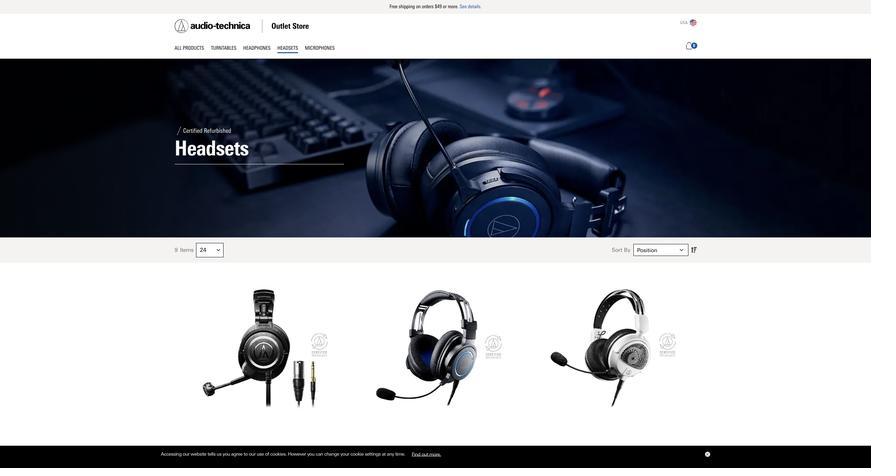 Task type: locate. For each thing, give the bounding box(es) containing it.
1 horizontal spatial divider line image
[[297, 451, 309, 468]]

0 horizontal spatial divider line image
[[175, 127, 183, 135]]

change
[[324, 452, 339, 457]]

1 horizontal spatial ath-
[[368, 454, 384, 464]]

0 vertical spatial headsets
[[278, 45, 298, 51]]

or
[[443, 3, 447, 10]]

cr left use
[[245, 446, 254, 456]]

more.
[[448, 3, 459, 10], [429, 452, 441, 457]]

headsets down certified refurbished
[[175, 136, 249, 161]]

our left website
[[183, 452, 190, 457]]

streamset™
[[194, 454, 235, 464]]

you left the can
[[307, 452, 315, 457]]

more. right out
[[429, 452, 441, 457]]

ath- inside ath-m50xsts-cr streamset™
[[194, 446, 210, 456]]

usa
[[680, 20, 688, 25]]

$139.30
[[309, 457, 330, 463]]

time.
[[395, 452, 405, 457]]

ath- for m50xsts-
[[194, 446, 210, 456]]

ath-m50xsts-cr streamset™ image
[[194, 279, 330, 415]]

carrat down image left set descending direction image
[[680, 249, 683, 252]]

ath-gdl3 gaming headset in white color with boom microphone image
[[542, 279, 678, 415]]

headsets
[[278, 45, 298, 51], [175, 136, 249, 161]]

0 horizontal spatial ath-
[[194, 446, 210, 456]]

find
[[412, 452, 421, 457]]

1 horizontal spatial our
[[249, 452, 256, 457]]

1 you from the left
[[223, 452, 230, 457]]

all products
[[175, 45, 204, 51]]

however
[[288, 452, 306, 457]]

carrat down image
[[217, 249, 220, 252], [680, 249, 683, 252]]

0
[[693, 43, 695, 48]]

cr
[[245, 446, 254, 456], [396, 454, 405, 464]]

tells
[[208, 452, 216, 457]]

0 vertical spatial more.
[[448, 3, 459, 10]]

1 horizontal spatial carrat down image
[[680, 249, 683, 252]]

our right to
[[249, 452, 256, 457]]

more. right or in the top of the page
[[448, 3, 459, 10]]

any
[[387, 452, 394, 457]]

free shipping on orders $49 or more. see details.
[[390, 3, 482, 10]]

cookies.
[[270, 452, 287, 457]]

1 vertical spatial divider line image
[[297, 451, 309, 468]]

cr for m50xsts-
[[245, 446, 254, 456]]

at
[[382, 452, 386, 457]]

divider line image
[[175, 127, 183, 135], [297, 451, 309, 468]]

divider line image for certified refurbished
[[175, 127, 183, 135]]

your
[[340, 452, 349, 457]]

1 horizontal spatial cr
[[396, 454, 405, 464]]

ath-g1-cr
[[368, 454, 405, 464]]

ath- left any
[[368, 454, 384, 464]]

0 horizontal spatial you
[[223, 452, 230, 457]]

g1-
[[384, 454, 396, 464]]

microphones link
[[305, 44, 335, 53]]

0 vertical spatial divider line image
[[175, 127, 183, 135]]

our
[[183, 452, 190, 457], [249, 452, 256, 457]]

on
[[416, 3, 421, 10]]

en_us image
[[690, 19, 697, 26]]

ath- left us
[[194, 446, 210, 456]]

cr inside ath-m50xsts-cr streamset™
[[245, 446, 254, 456]]

1 carrat down image from the left
[[217, 249, 220, 252]]

products
[[183, 45, 204, 51]]

refurbished
[[204, 127, 231, 135]]

1 horizontal spatial you
[[307, 452, 315, 457]]

cr right any
[[396, 454, 405, 464]]

0 horizontal spatial more.
[[429, 452, 441, 457]]

you
[[223, 452, 230, 457], [307, 452, 315, 457]]

set descending direction image
[[691, 246, 697, 255]]

accessing
[[161, 452, 182, 457]]

1 our from the left
[[183, 452, 190, 457]]

us
[[217, 452, 221, 457]]

$49
[[435, 3, 442, 10]]

ath- for g1-
[[368, 454, 384, 464]]

0 horizontal spatial cr
[[245, 446, 254, 456]]

headsets right headphones
[[278, 45, 298, 51]]

certified
[[183, 127, 203, 135]]

carrat down image right items
[[217, 249, 220, 252]]

0 horizontal spatial headsets
[[175, 136, 249, 161]]

certified refurbished
[[183, 127, 231, 135]]

ath g1 cr image
[[368, 279, 504, 415]]

all products link
[[175, 44, 211, 53]]

store logo image
[[175, 19, 309, 33]]

1 horizontal spatial headsets
[[278, 45, 298, 51]]

shipping
[[399, 3, 415, 10]]

2 carrat down image from the left
[[680, 249, 683, 252]]

divider line image for $139.30
[[297, 451, 309, 468]]

you right us
[[223, 452, 230, 457]]

0 horizontal spatial carrat down image
[[217, 249, 220, 252]]

ath-
[[194, 446, 210, 456], [368, 454, 384, 464]]

0 horizontal spatial our
[[183, 452, 190, 457]]



Task type: vqa. For each thing, say whether or not it's contained in the screenshot.
rightmost CR
yes



Task type: describe. For each thing, give the bounding box(es) containing it.
free
[[390, 3, 398, 10]]

find out more.
[[412, 452, 441, 457]]

cookie
[[351, 452, 364, 457]]

1 horizontal spatial more.
[[448, 3, 459, 10]]

use
[[257, 452, 264, 457]]

orders
[[422, 3, 434, 10]]

agree
[[231, 452, 243, 457]]

1 vertical spatial more.
[[429, 452, 441, 457]]

headsets link
[[278, 44, 305, 53]]

by
[[624, 247, 631, 254]]

of
[[265, 452, 269, 457]]

turntables
[[211, 45, 236, 51]]

sort
[[612, 247, 623, 254]]

9
[[175, 247, 178, 254]]

items
[[180, 247, 193, 254]]

find out more. link
[[407, 449, 446, 460]]

headphones
[[243, 45, 271, 51]]

headsets image
[[0, 59, 871, 238]]

see details. link
[[460, 3, 482, 10]]

headphones link
[[243, 44, 278, 53]]

2 you from the left
[[307, 452, 315, 457]]

cr for g1-
[[396, 454, 405, 464]]

microphones
[[305, 45, 335, 51]]

sort by
[[612, 247, 631, 254]]

details.
[[468, 3, 482, 10]]

ath-m50xsts-cr streamset™
[[194, 446, 254, 464]]

all
[[175, 45, 182, 51]]

can
[[316, 452, 323, 457]]

website
[[191, 452, 206, 457]]

1 vertical spatial headsets
[[175, 136, 249, 161]]

2 our from the left
[[249, 452, 256, 457]]

out
[[422, 452, 428, 457]]

9 items
[[175, 247, 193, 254]]

m50xsts-
[[210, 446, 245, 456]]

basket image
[[685, 42, 693, 49]]

settings
[[365, 452, 381, 457]]

turntables link
[[211, 44, 243, 53]]

cross image
[[706, 453, 709, 456]]

to
[[244, 452, 248, 457]]

see
[[460, 3, 467, 10]]

accessing our website tells us you agree to our use of cookies. however you can change your cookie settings at any time.
[[161, 452, 407, 457]]



